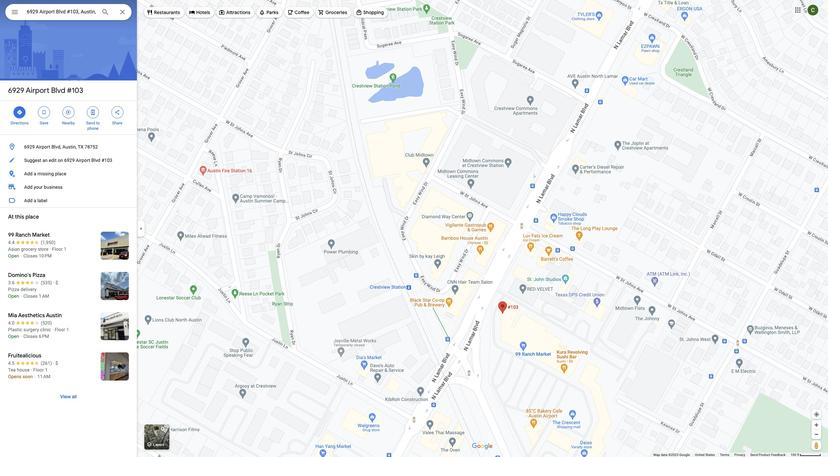 Task type: describe. For each thing, give the bounding box(es) containing it.
· inside asian grocery store · floor 1 open ⋅ closes 10 pm
[[50, 247, 51, 252]]

collapse side panel image
[[137, 225, 145, 232]]

11 am
[[37, 374, 50, 380]]

opens
[[8, 374, 21, 380]]


[[17, 109, 23, 116]]

4.0 stars 520 reviews image
[[8, 320, 52, 327]]

actions for 6929 airport blvd #103 region
[[0, 101, 137, 135]]

market
[[32, 232, 50, 239]]

1 inside tea house · floor 1 opens soon ⋅ 11 am
[[45, 367, 48, 373]]

ft
[[797, 453, 799, 457]]

groceries
[[326, 9, 347, 15]]

0 horizontal spatial blvd
[[51, 86, 65, 95]]

6929 for 6929 airport blvd #103
[[8, 86, 24, 95]]

united states
[[695, 453, 715, 457]]

open for mia
[[8, 334, 19, 339]]


[[65, 109, 71, 116]]

0 vertical spatial #103
[[67, 86, 83, 95]]

tea
[[8, 367, 16, 373]]

phone
[[87, 126, 98, 131]]

on
[[58, 158, 63, 163]]

domino's
[[8, 272, 31, 279]]

terms
[[720, 453, 729, 457]]

data
[[661, 453, 668, 457]]

add a label
[[24, 198, 47, 203]]

coffee
[[295, 9, 309, 15]]

$ for domino's pizza
[[55, 280, 58, 286]]

attractions button
[[216, 4, 254, 20]]

add for add a missing place
[[24, 171, 33, 177]]

asian grocery store · floor 1 open ⋅ closes 10 pm
[[8, 247, 66, 259]]

show your location image
[[814, 412, 820, 418]]

add a label button
[[0, 194, 137, 207]]

add your business
[[24, 185, 63, 190]]

⋅ for mia aesthetics austin
[[20, 334, 22, 339]]

footer inside google maps element
[[653, 453, 791, 457]]

mia aesthetics austin
[[8, 312, 62, 319]]

⋅ for 99 ranch market
[[20, 253, 22, 259]]

blvd,
[[51, 144, 61, 150]]

airport for blvd
[[26, 86, 49, 95]]

· left price: inexpensive icon
[[53, 361, 54, 366]]

zoom in image
[[814, 423, 819, 428]]

privacy
[[735, 453, 745, 457]]

all
[[72, 394, 77, 400]]

view all button
[[54, 389, 83, 405]]

send for send product feedback
[[750, 453, 758, 457]]

100 ft button
[[791, 453, 821, 457]]

at this place
[[8, 214, 39, 220]]

map
[[653, 453, 660, 457]]

· $ for fruitealicious
[[53, 361, 58, 366]]

show street view coverage image
[[812, 441, 821, 451]]

pizza inside pizza delivery open ⋅ closes 1 am
[[8, 287, 19, 292]]

· inside tea house · floor 1 opens soon ⋅ 11 am
[[31, 367, 32, 373]]

4.4
[[8, 240, 15, 245]]

suggest an edit on 6929 airport blvd #103
[[24, 158, 112, 163]]

hotels
[[196, 9, 210, 15]]

open for 99
[[8, 253, 19, 259]]

google account: christina overa  
(christinaovera9@gmail.com) image
[[808, 5, 818, 15]]

78752
[[85, 144, 98, 150]]

(261)
[[41, 361, 52, 366]]

floor for austin
[[55, 327, 65, 333]]

directions
[[11, 121, 29, 126]]

united
[[695, 453, 705, 457]]

edit
[[49, 158, 57, 163]]

asian
[[8, 247, 20, 252]]


[[90, 109, 96, 116]]

send product feedback
[[750, 453, 786, 457]]

view all
[[60, 394, 77, 400]]

a for missing
[[34, 171, 36, 177]]

6929 airport blvd #103
[[8, 86, 83, 95]]

⋅ for fruitealicious
[[34, 374, 36, 380]]

business
[[44, 185, 63, 190]]

tea house · floor 1 opens soon ⋅ 11 am
[[8, 367, 50, 380]]

missing
[[37, 171, 54, 177]]

surgery
[[23, 327, 39, 333]]

blvd inside suggest an edit on 6929 airport blvd #103 button
[[91, 158, 100, 163]]

99
[[8, 232, 14, 239]]

privacy button
[[735, 453, 745, 457]]

open inside pizza delivery open ⋅ closes 1 am
[[8, 294, 19, 299]]

add for add your business
[[24, 185, 33, 190]]

1 for mia aesthetics austin
[[66, 327, 69, 333]]

a for label
[[34, 198, 36, 203]]

parks button
[[256, 4, 282, 20]]

save
[[40, 121, 48, 126]]

label
[[37, 198, 47, 203]]

· inside 'plastic surgery clinic · floor 1 open ⋅ closes 6 pm'
[[52, 327, 53, 333]]

 search field
[[5, 4, 132, 21]]

austin
[[46, 312, 62, 319]]

mia
[[8, 312, 17, 319]]

attractions
[[226, 9, 250, 15]]

closes for ranch
[[23, 253, 38, 259]]

share
[[112, 121, 122, 126]]

price: inexpensive image
[[55, 280, 58, 286]]

⋅ inside pizza delivery open ⋅ closes 1 am
[[20, 294, 22, 299]]

1 am
[[39, 294, 49, 299]]

house
[[17, 367, 30, 373]]

delivery
[[21, 287, 37, 292]]

restaurants
[[154, 9, 180, 15]]


[[41, 109, 47, 116]]


[[114, 109, 120, 116]]

(535)
[[41, 280, 52, 286]]

this
[[15, 214, 24, 220]]

product
[[759, 453, 770, 457]]



Task type: vqa. For each thing, say whether or not it's contained in the screenshot.
Actions for 125 E 50th St region
no



Task type: locate. For each thing, give the bounding box(es) containing it.
$
[[55, 280, 58, 286], [55, 361, 58, 366]]

1
[[64, 247, 66, 252], [66, 327, 69, 333], [45, 367, 48, 373]]

1 vertical spatial send
[[750, 453, 758, 457]]

4.0
[[8, 320, 15, 326]]

0 vertical spatial 1
[[64, 247, 66, 252]]

add for add a label
[[24, 198, 33, 203]]

send up phone
[[86, 121, 95, 126]]

0 horizontal spatial pizza
[[8, 287, 19, 292]]

send left product
[[750, 453, 758, 457]]

0 vertical spatial 6929
[[8, 86, 24, 95]]

zoom out image
[[814, 432, 819, 437]]

add down suggest
[[24, 171, 33, 177]]

clinic
[[40, 327, 51, 333]]

your
[[34, 185, 43, 190]]

domino's pizza
[[8, 272, 45, 279]]

place
[[55, 171, 66, 177], [25, 214, 39, 220]]

add
[[24, 171, 33, 177], [24, 185, 33, 190], [24, 198, 33, 203]]

1 horizontal spatial send
[[750, 453, 758, 457]]

grocery
[[21, 247, 37, 252]]

pizza
[[32, 272, 45, 279], [8, 287, 19, 292]]

· $ for domino's pizza
[[53, 280, 58, 286]]

6929
[[8, 86, 24, 95], [24, 144, 35, 150], [64, 158, 75, 163]]

0 vertical spatial open
[[8, 253, 19, 259]]

open inside 'plastic surgery clinic · floor 1 open ⋅ closes 6 pm'
[[8, 334, 19, 339]]

1 vertical spatial blvd
[[91, 158, 100, 163]]

0 vertical spatial pizza
[[32, 272, 45, 279]]

open down asian
[[8, 253, 19, 259]]

plastic
[[8, 327, 22, 333]]

airport left "blvd,"
[[36, 144, 50, 150]]

united states button
[[695, 453, 715, 457]]

0 vertical spatial add
[[24, 171, 33, 177]]

1 down (261)
[[45, 367, 48, 373]]

add left your
[[24, 185, 33, 190]]

3.6 stars 535 reviews image
[[8, 280, 52, 286]]

terms button
[[720, 453, 729, 457]]

6929 Airport Blvd #103, Austin, TX 78752 field
[[5, 4, 132, 20]]

0 horizontal spatial place
[[25, 214, 39, 220]]

closes inside asian grocery store · floor 1 open ⋅ closes 10 pm
[[23, 253, 38, 259]]

6929 for 6929 airport blvd, austin, tx 78752
[[24, 144, 35, 150]]

closes for aesthetics
[[23, 334, 38, 339]]

send inside send product feedback button
[[750, 453, 758, 457]]

#103 inside button
[[101, 158, 112, 163]]

place right this
[[25, 214, 39, 220]]

fruitealicious
[[8, 353, 41, 359]]

6929 airport blvd, austin, tx 78752 button
[[0, 140, 137, 154]]

open down 3.6
[[8, 294, 19, 299]]

groceries button
[[315, 4, 351, 20]]

©2023
[[668, 453, 679, 457]]

1 inside asian grocery store · floor 1 open ⋅ closes 10 pm
[[64, 247, 66, 252]]

a left label
[[34, 198, 36, 203]]

1 $ from the top
[[55, 280, 58, 286]]

3 open from the top
[[8, 334, 19, 339]]

· right clinic
[[52, 327, 53, 333]]

floor up 11 am
[[33, 367, 44, 373]]

tx
[[78, 144, 83, 150]]

ranch
[[15, 232, 31, 239]]

aesthetics
[[18, 312, 45, 319]]

⋅ down delivery
[[20, 294, 22, 299]]

1 vertical spatial open
[[8, 294, 19, 299]]

⋅ down 'plastic'
[[20, 334, 22, 339]]

2 closes from the top
[[23, 294, 38, 299]]

1 horizontal spatial pizza
[[32, 272, 45, 279]]

add your business link
[[0, 181, 137, 194]]

suggest
[[24, 158, 41, 163]]

map data ©2023 google
[[653, 453, 690, 457]]

add a missing place
[[24, 171, 66, 177]]

99 ranch market
[[8, 232, 50, 239]]

6929 airport blvd #103 main content
[[0, 0, 137, 457]]

3 closes from the top
[[23, 334, 38, 339]]

3.6
[[8, 280, 15, 286]]

airport
[[26, 86, 49, 95], [36, 144, 50, 150], [76, 158, 90, 163]]

floor down (1,950)
[[52, 247, 63, 252]]

1 vertical spatial 1
[[66, 327, 69, 333]]

6 pm
[[39, 334, 49, 339]]

10 pm
[[39, 253, 52, 259]]

floor inside 'plastic surgery clinic · floor 1 open ⋅ closes 6 pm'
[[55, 327, 65, 333]]

0 horizontal spatial #103
[[67, 86, 83, 95]]

add left label
[[24, 198, 33, 203]]

 button
[[5, 4, 24, 21]]

6929 up suggest
[[24, 144, 35, 150]]

1 vertical spatial add
[[24, 185, 33, 190]]

nearby
[[62, 121, 75, 126]]

100
[[791, 453, 796, 457]]

1 vertical spatial #103
[[101, 158, 112, 163]]

· $
[[53, 280, 58, 286], [53, 361, 58, 366]]

⋅ right soon
[[34, 374, 36, 380]]

1 closes from the top
[[23, 253, 38, 259]]

suggest an edit on 6929 airport blvd #103 button
[[0, 154, 137, 167]]

$ right (261)
[[55, 361, 58, 366]]

· $ right (261)
[[53, 361, 58, 366]]

place down on
[[55, 171, 66, 177]]

0 vertical spatial $
[[55, 280, 58, 286]]

1 vertical spatial floor
[[55, 327, 65, 333]]

closes down grocery
[[23, 253, 38, 259]]

airport down tx
[[76, 158, 90, 163]]

none field inside 6929 airport blvd #103, austin, tx 78752 field
[[27, 8, 96, 16]]

1 vertical spatial airport
[[36, 144, 50, 150]]

· down 4.5 stars 261 reviews image
[[31, 367, 32, 373]]

· left price: inexpensive image
[[53, 280, 54, 286]]

0 vertical spatial a
[[34, 171, 36, 177]]

2 vertical spatial add
[[24, 198, 33, 203]]

closes inside 'plastic surgery clinic · floor 1 open ⋅ closes 6 pm'
[[23, 334, 38, 339]]

2 vertical spatial 1
[[45, 367, 48, 373]]

footer
[[653, 453, 791, 457]]

1 · $ from the top
[[53, 280, 58, 286]]

6929 up ''
[[8, 86, 24, 95]]

3 add from the top
[[24, 198, 33, 203]]

pizza down 3.6
[[8, 287, 19, 292]]

2 · $ from the top
[[53, 361, 58, 366]]

2 vertical spatial open
[[8, 334, 19, 339]]

an
[[42, 158, 48, 163]]

coffee button
[[284, 4, 313, 20]]

blvd down 78752
[[91, 158, 100, 163]]

a left missing in the top left of the page
[[34, 171, 36, 177]]

place inside button
[[55, 171, 66, 177]]

airport for blvd,
[[36, 144, 50, 150]]

to
[[96, 121, 100, 126]]

1 vertical spatial · $
[[53, 361, 58, 366]]

pizza up (535)
[[32, 272, 45, 279]]

send for send to phone
[[86, 121, 95, 126]]

0 vertical spatial · $
[[53, 280, 58, 286]]


[[11, 7, 19, 17]]

1 right store
[[64, 247, 66, 252]]

layers
[[153, 443, 164, 447]]

⋅ inside 'plastic surgery clinic · floor 1 open ⋅ closes 6 pm'
[[20, 334, 22, 339]]

$ right (535)
[[55, 280, 58, 286]]

send inside send to phone
[[86, 121, 95, 126]]

google
[[679, 453, 690, 457]]

·
[[50, 247, 51, 252], [53, 280, 54, 286], [52, 327, 53, 333], [53, 361, 54, 366], [31, 367, 32, 373]]

1 horizontal spatial #103
[[101, 158, 112, 163]]

closes
[[23, 253, 38, 259], [23, 294, 38, 299], [23, 334, 38, 339]]

states
[[705, 453, 715, 457]]

6929 right on
[[64, 158, 75, 163]]

1 inside 'plastic surgery clinic · floor 1 open ⋅ closes 6 pm'
[[66, 327, 69, 333]]

airport up 
[[26, 86, 49, 95]]

2 a from the top
[[34, 198, 36, 203]]

⋅ inside asian grocery store · floor 1 open ⋅ closes 10 pm
[[20, 253, 22, 259]]

⋅ down grocery
[[20, 253, 22, 259]]

#103
[[67, 86, 83, 95], [101, 158, 112, 163]]

1 vertical spatial pizza
[[8, 287, 19, 292]]

2 vertical spatial closes
[[23, 334, 38, 339]]

(520)
[[41, 320, 52, 326]]

floor inside tea house · floor 1 opens soon ⋅ 11 am
[[33, 367, 44, 373]]

1 add from the top
[[24, 171, 33, 177]]

100 ft
[[791, 453, 799, 457]]

4.5
[[8, 361, 15, 366]]

1 vertical spatial place
[[25, 214, 39, 220]]

0 vertical spatial closes
[[23, 253, 38, 259]]

1 vertical spatial a
[[34, 198, 36, 203]]

4.4 stars 1,950 reviews image
[[8, 239, 55, 246]]

0 vertical spatial place
[[55, 171, 66, 177]]

1 vertical spatial $
[[55, 361, 58, 366]]

1 for 99 ranch market
[[64, 247, 66, 252]]

floor right clinic
[[55, 327, 65, 333]]

1 open from the top
[[8, 253, 19, 259]]

pizza delivery open ⋅ closes 1 am
[[8, 287, 49, 299]]

None field
[[27, 8, 96, 16]]

shopping button
[[353, 4, 388, 20]]

2 open from the top
[[8, 294, 19, 299]]

closes down surgery
[[23, 334, 38, 339]]

1 horizontal spatial blvd
[[91, 158, 100, 163]]

austin,
[[62, 144, 77, 150]]

2 vertical spatial airport
[[76, 158, 90, 163]]

price: inexpensive image
[[55, 361, 58, 366]]

open
[[8, 253, 19, 259], [8, 294, 19, 299], [8, 334, 19, 339]]

1 vertical spatial 6929
[[24, 144, 35, 150]]

open inside asian grocery store · floor 1 open ⋅ closes 10 pm
[[8, 253, 19, 259]]

2 $ from the top
[[55, 361, 58, 366]]

· down (1,950)
[[50, 247, 51, 252]]

view
[[60, 394, 71, 400]]

google maps element
[[0, 0, 828, 457]]

2 vertical spatial floor
[[33, 367, 44, 373]]

1 vertical spatial closes
[[23, 294, 38, 299]]

· $ right (535)
[[53, 280, 58, 286]]

at
[[8, 214, 14, 220]]

(1,950)
[[41, 240, 55, 245]]

1 a from the top
[[34, 171, 36, 177]]

4.5 stars 261 reviews image
[[8, 360, 52, 367]]

plastic surgery clinic · floor 1 open ⋅ closes 6 pm
[[8, 327, 69, 339]]

footer containing map data ©2023 google
[[653, 453, 791, 457]]

$ for fruitealicious
[[55, 361, 58, 366]]

floor for market
[[52, 247, 63, 252]]

closes inside pizza delivery open ⋅ closes 1 am
[[23, 294, 38, 299]]

0 vertical spatial send
[[86, 121, 95, 126]]

send product feedback button
[[750, 453, 786, 457]]

hotels button
[[186, 4, 214, 20]]

1 horizontal spatial place
[[55, 171, 66, 177]]

0 vertical spatial airport
[[26, 86, 49, 95]]

parks
[[267, 9, 278, 15]]

blvd up actions for 6929 airport blvd #103 region
[[51, 86, 65, 95]]

⋅ inside tea house · floor 1 opens soon ⋅ 11 am
[[34, 374, 36, 380]]

floor inside asian grocery store · floor 1 open ⋅ closes 10 pm
[[52, 247, 63, 252]]

feedback
[[771, 453, 786, 457]]

2 add from the top
[[24, 185, 33, 190]]

0 vertical spatial blvd
[[51, 86, 65, 95]]

closes down delivery
[[23, 294, 38, 299]]

open down 'plastic'
[[8, 334, 19, 339]]

shopping
[[363, 9, 384, 15]]

2 vertical spatial 6929
[[64, 158, 75, 163]]

6929 airport blvd, austin, tx 78752
[[24, 144, 98, 150]]

0 horizontal spatial send
[[86, 121, 95, 126]]

1 right clinic
[[66, 327, 69, 333]]

store
[[38, 247, 48, 252]]

add a missing place button
[[0, 167, 137, 181]]

0 vertical spatial floor
[[52, 247, 63, 252]]



